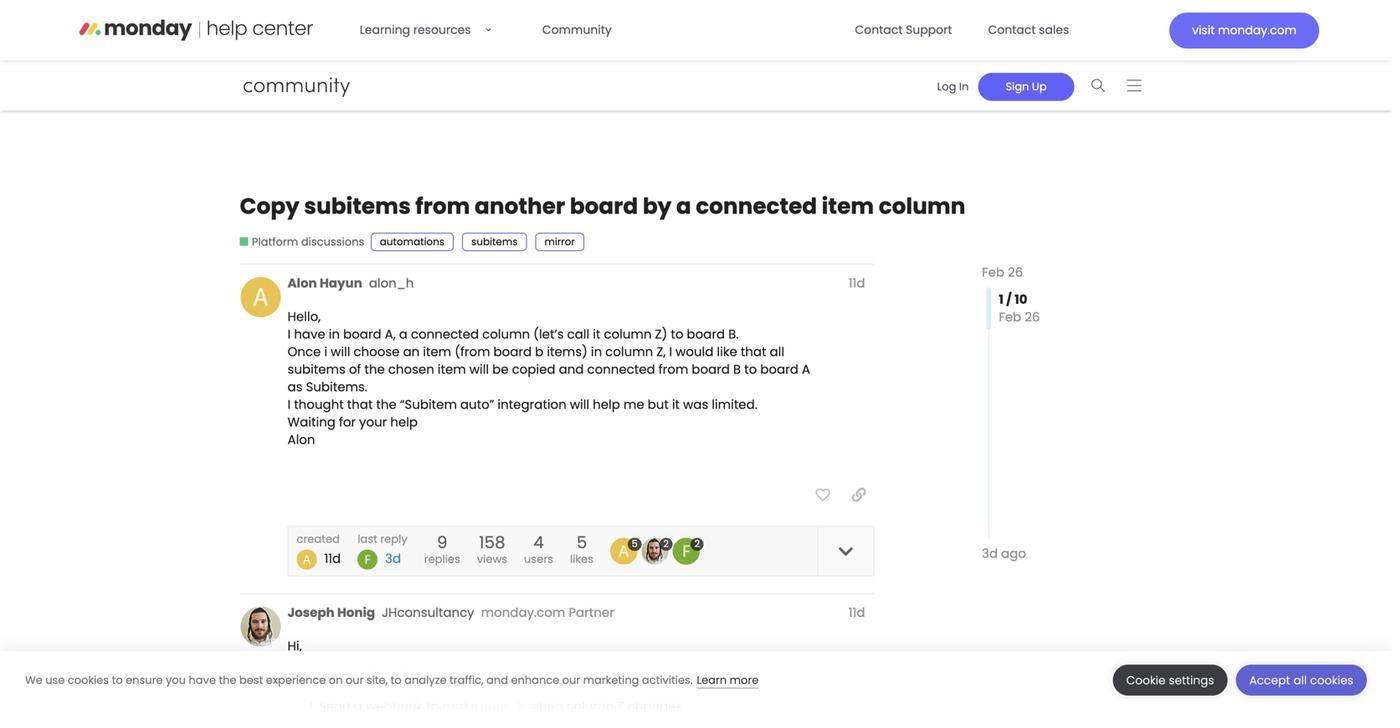 Task type: locate. For each thing, give the bounding box(es) containing it.
1 horizontal spatial and
[[559, 360, 584, 378]]

automations link
[[371, 233, 454, 251]]

hello,
[[288, 308, 321, 326]]

1 vertical spatial 1
[[500, 670, 503, 683]]

hi,
[[288, 637, 302, 655]]

1 horizontal spatial a
[[676, 191, 691, 222]]

1 horizontal spatial that
[[741, 343, 767, 361]]

a right a,
[[399, 325, 408, 343]]

0 vertical spatial 1
[[999, 291, 1004, 309]]

1 vertical spatial 26
[[1025, 308, 1040, 326]]

best
[[239, 673, 263, 688]]

copy subitems from another board by a connected item column
[[240, 191, 966, 222]]

0 horizontal spatial will
[[331, 343, 350, 361]]

the left best
[[219, 673, 237, 688]]

0 horizontal spatial that
[[347, 396, 373, 414]]

0 vertical spatial have
[[294, 325, 325, 343]]

2 contact from the left
[[988, 22, 1036, 38]]

1 vertical spatial have
[[189, 673, 216, 688]]

the right of
[[365, 360, 385, 378]]

it right call
[[593, 325, 601, 343]]

waiting
[[288, 413, 336, 431]]

z)
[[655, 325, 668, 343]]

/
[[1006, 291, 1012, 309]]

copy a link to this post to clipboard image
[[852, 488, 866, 502]]

and
[[559, 360, 584, 378], [487, 673, 508, 688]]

5 left joseph honig icon
[[632, 537, 638, 551]]

our
[[346, 673, 364, 688], [562, 673, 580, 688]]

cookies right use
[[68, 673, 109, 688]]

platform discussions link
[[240, 234, 364, 250]]

that
[[741, 343, 767, 361], [347, 396, 373, 414]]

was
[[683, 396, 709, 414]]

0 vertical spatial it
[[593, 325, 601, 343]]

2 right 5 link
[[663, 537, 669, 551]]

1 left /
[[999, 291, 1004, 309]]

1 horizontal spatial 5
[[632, 537, 638, 551]]

sign
[[1006, 79, 1029, 94]]

the left "subitem
[[376, 396, 397, 414]]

up
[[1032, 79, 1047, 94]]

alon hayun image
[[297, 550, 317, 570]]

alon down 'thought'
[[288, 431, 315, 449]]

1 horizontal spatial will
[[469, 360, 489, 378]]

0 vertical spatial and
[[559, 360, 584, 378]]

i left 'thought'
[[288, 396, 291, 414]]

0 horizontal spatial connected
[[411, 325, 479, 343]]

choose
[[354, 343, 400, 361]]

all
[[770, 343, 785, 361], [1294, 673, 1307, 688]]

in right the i
[[329, 325, 340, 343]]

heading down mirror link
[[278, 274, 875, 295]]

fantasy media team image right joseph honig icon
[[673, 538, 700, 565]]

subitems up 'thought'
[[288, 360, 346, 378]]

in
[[329, 325, 340, 343], [591, 343, 602, 361]]

replies
[[424, 552, 460, 567]]

another
[[475, 191, 565, 222]]

1 vertical spatial monday.com
[[481, 604, 565, 622]]

fantasy media team image for 2
[[673, 538, 700, 565]]

1 horizontal spatial contact
[[988, 22, 1036, 38]]

subitems
[[304, 191, 411, 222], [471, 235, 518, 249], [288, 360, 346, 378]]

an
[[403, 343, 420, 361]]

visit
[[1192, 22, 1215, 39]]

joseph honig image
[[642, 538, 669, 565]]

0 horizontal spatial fantasy media team image
[[358, 550, 378, 570]]

1 horizontal spatial 3d
[[982, 545, 998, 563]]

feb up 1 / 10 feb 26
[[982, 263, 1005, 281]]

have down alon hayun link
[[294, 325, 325, 343]]

1 horizontal spatial help
[[593, 396, 620, 414]]

5 for 5 likes
[[577, 531, 587, 554]]

menu image
[[1127, 79, 1142, 92]]

1 our from the left
[[346, 673, 364, 688]]

0 horizontal spatial have
[[189, 673, 216, 688]]

enhance
[[511, 673, 559, 688]]

2 link right alon hayun icon
[[642, 537, 673, 565]]

2 vertical spatial connected
[[587, 360, 655, 378]]

1 left enhance
[[500, 670, 503, 683]]

heading down likes
[[278, 604, 875, 625]]

1 vertical spatial heading
[[278, 604, 875, 625]]

our right on
[[346, 673, 364, 688]]

2 horizontal spatial connected
[[696, 191, 817, 222]]

1 horizontal spatial in
[[591, 343, 602, 361]]

joseph honig link
[[288, 604, 375, 622]]

11d link
[[849, 274, 865, 292], [849, 604, 865, 622]]

your
[[359, 413, 387, 431]]

will right integration
[[570, 396, 590, 414]]

5 left alon hayun icon
[[577, 531, 587, 554]]

discussions
[[301, 234, 364, 249]]

cookies right accept
[[1310, 673, 1354, 688]]

would
[[676, 343, 714, 361]]

platform discussions
[[252, 234, 364, 249]]

0 horizontal spatial all
[[770, 343, 785, 361]]

2 alon from the top
[[288, 431, 315, 449]]

dialog
[[0, 651, 1392, 709]]

0 vertical spatial 11d
[[849, 274, 865, 292]]

settings
[[1169, 673, 1215, 688]]

1 vertical spatial alon
[[288, 431, 315, 449]]

0 horizontal spatial 3d
[[385, 550, 401, 568]]

heading
[[278, 274, 875, 295], [278, 604, 875, 625]]

by
[[643, 191, 672, 222]]

11d link for jhconsultancy
[[849, 604, 865, 622]]

1 vertical spatial 11d link
[[849, 604, 865, 622]]

2 cookies from the left
[[1310, 673, 1354, 688]]

cookies inside accept all cookies button
[[1310, 673, 1354, 688]]

all left a
[[770, 343, 785, 361]]

monday.com
[[1218, 22, 1297, 39], [481, 604, 565, 622]]

using
[[387, 667, 422, 685]]

0 horizontal spatial in
[[329, 325, 340, 343]]

and right traffic,
[[487, 673, 508, 688]]

1 vertical spatial a
[[399, 325, 408, 343]]

contact left support on the top of the page
[[855, 22, 903, 38]]

1 vertical spatial subitems
[[471, 235, 518, 249]]

a inside hello, i have in board a, a connected column (let's call it column z) to board b. once i will choose an item (from board b items) in column z, i would like that all subitems of the chosen item will be copied and connected from board b to board a as subitems. i thought that the "subitem auto" integration will help me but it was limited. waiting for your help alon
[[399, 325, 408, 343]]

1 vertical spatial connected
[[411, 325, 479, 343]]

5 likes
[[570, 531, 594, 567]]

platform
[[252, 234, 298, 249]]

it
[[593, 325, 601, 343], [672, 396, 680, 414]]

connected for item
[[696, 191, 817, 222]]

1 vertical spatial feb
[[999, 308, 1022, 326]]

monday.com right visit
[[1218, 22, 1297, 39]]

tags list
[[371, 233, 593, 251]]

1 cookies from the left
[[68, 673, 109, 688]]

1 horizontal spatial from
[[659, 360, 689, 378]]

will
[[331, 343, 350, 361], [469, 360, 489, 378], [570, 396, 590, 414]]

2 right joseph honig icon
[[695, 537, 700, 551]]

0 vertical spatial connected
[[696, 191, 817, 222]]

2 link right joseph honig icon
[[673, 537, 704, 565]]

monday.com down users on the left of the page
[[481, 604, 565, 622]]

help
[[593, 396, 620, 414], [390, 413, 418, 431]]

will right the i
[[331, 343, 350, 361]]

26 inside 1 / 10 feb 26
[[1025, 308, 1040, 326]]

navigation
[[922, 68, 1153, 103]]

search image
[[1092, 79, 1106, 92]]

copied
[[512, 360, 556, 378]]

3d
[[982, 545, 998, 563], [385, 550, 401, 568]]

heading containing joseph honig
[[278, 604, 875, 625]]

heading for hello,
[[278, 274, 875, 295]]

monday.com inside 'visit monday.com' link
[[1218, 22, 1297, 39]]

0 vertical spatial from
[[415, 191, 470, 222]]

that down of
[[347, 396, 373, 414]]

0 vertical spatial that
[[741, 343, 767, 361]]

0 horizontal spatial a
[[399, 325, 408, 343]]

3d down reply
[[385, 550, 401, 568]]

have right you
[[189, 673, 216, 688]]

a for a,
[[399, 325, 408, 343]]

that right like
[[741, 343, 767, 361]]

1 horizontal spatial have
[[294, 325, 325, 343]]

1 inside 1 / 10 feb 26
[[999, 291, 1004, 309]]

in right call
[[591, 343, 602, 361]]

1 vertical spatial it
[[672, 396, 680, 414]]

cookie
[[1127, 673, 1166, 688]]

11d
[[849, 274, 865, 292], [324, 550, 341, 568], [849, 604, 865, 622]]

from inside hello, i have in board a, a connected column (let's call it column z) to board b. once i will choose an item (from board b items) in column z, i would like that all subitems of the chosen item will be copied and connected from board b to board a as subitems. i thought that the "subitem auto" integration will help me but it was limited. waiting for your help alon
[[659, 360, 689, 378]]

0 horizontal spatial and
[[487, 673, 508, 688]]

of
[[349, 360, 361, 378]]

from up automations
[[415, 191, 470, 222]]

and down call
[[559, 360, 584, 378]]

2 link
[[642, 537, 673, 565], [673, 537, 704, 565]]

contact support
[[855, 22, 952, 38]]

subitems up discussions
[[304, 191, 411, 222]]

the
[[365, 360, 385, 378], [376, 396, 397, 414], [219, 673, 237, 688]]

10
[[1015, 291, 1028, 309]]

feb down feb 26 at the top of the page
[[999, 308, 1022, 326]]

2 2 link from the left
[[673, 537, 704, 565]]

i right z, at the left of the page
[[669, 343, 672, 361]]

cookies for all
[[1310, 673, 1354, 688]]

1 11d link from the top
[[849, 274, 865, 292]]

0 horizontal spatial 1
[[500, 670, 503, 683]]

1 horizontal spatial all
[[1294, 673, 1307, 688]]

0 horizontal spatial cookies
[[68, 673, 109, 688]]

to right site,
[[391, 673, 402, 688]]

and inside hello, i have in board a, a connected column (let's call it column z) to board b. once i will choose an item (from board b items) in column z, i would like that all subitems of the chosen item will be copied and connected from board b to board a as subitems. i thought that the "subitem auto" integration will help me but it was limited. waiting for your help alon
[[559, 360, 584, 378]]

jhconsultancy
[[382, 604, 474, 622]]

we use cookies to ensure you have the best experience on our site, to analyze traffic, and enhance our marketing activities. learn more
[[25, 673, 759, 688]]

2 11d link from the top
[[849, 604, 865, 622]]

1 horizontal spatial our
[[562, 673, 580, 688]]

accept
[[1250, 673, 1291, 688]]

3d ago
[[982, 545, 1026, 563]]

it right but
[[672, 396, 680, 414]]

1 horizontal spatial cookies
[[1310, 673, 1354, 688]]

1 horizontal spatial fantasy media team image
[[673, 538, 700, 565]]

feb 26 link
[[982, 263, 1023, 281]]

1 horizontal spatial 2
[[695, 537, 700, 551]]

help right your in the bottom of the page
[[390, 413, 418, 431]]

visit monday.com
[[1192, 22, 1297, 39]]

board left b.
[[687, 325, 725, 343]]

board left b at the right of page
[[692, 360, 730, 378]]

a for by
[[676, 191, 691, 222]]

1 contact from the left
[[855, 22, 903, 38]]

i left the i
[[288, 325, 291, 343]]

heading containing alon hayun
[[278, 274, 875, 295]]

0 vertical spatial 11d link
[[849, 274, 865, 292]]

from down z)
[[659, 360, 689, 378]]

0 vertical spatial all
[[770, 343, 785, 361]]

like this post image
[[816, 488, 830, 502]]

2 vertical spatial the
[[219, 673, 237, 688]]

will left "be"
[[469, 360, 489, 378]]

a right by
[[676, 191, 691, 222]]

0 vertical spatial 26
[[1008, 263, 1023, 281]]

navigation containing log in
[[922, 68, 1153, 103]]

1 horizontal spatial monday.com
[[1218, 22, 1297, 39]]

1 vertical spatial from
[[659, 360, 689, 378]]

subitems down another
[[471, 235, 518, 249]]

1 2 link from the left
[[642, 537, 673, 565]]

subitems.
[[306, 378, 368, 396]]

1 vertical spatial 11d
[[324, 550, 341, 568]]

fantasy media team image down last
[[358, 550, 378, 570]]

26
[[1008, 263, 1023, 281], [1025, 308, 1040, 326]]

0 vertical spatial heading
[[278, 274, 875, 295]]

0 horizontal spatial our
[[346, 673, 364, 688]]

all right accept
[[1294, 673, 1307, 688]]

1 horizontal spatial 1
[[999, 291, 1004, 309]]

0 horizontal spatial 5
[[577, 531, 587, 554]]

2 vertical spatial subitems
[[288, 360, 346, 378]]

do
[[342, 667, 358, 685]]

5 inside 5 likes
[[577, 531, 587, 554]]

0 horizontal spatial 26
[[1008, 263, 1023, 281]]

3d left ago
[[982, 545, 998, 563]]

fantasy media team image
[[673, 538, 700, 565], [358, 550, 378, 570]]

help left me
[[593, 396, 620, 414]]

contact left the sales
[[988, 22, 1036, 38]]

26 right /
[[1025, 308, 1040, 326]]

our right enhance
[[562, 673, 580, 688]]

have inside hello, i have in board a, a connected column (let's call it column z) to board b. once i will choose an item (from board b items) in column z, i would like that all subitems of the chosen item will be copied and connected from board b to board a as subitems. i thought that the "subitem auto" integration will help me but it was limited. waiting for your help alon
[[294, 325, 325, 343]]

to left ensure
[[112, 673, 123, 688]]

1 vertical spatial all
[[1294, 673, 1307, 688]]

0 horizontal spatial contact
[[855, 22, 903, 38]]

on
[[329, 673, 343, 688]]

1 horizontal spatial 26
[[1025, 308, 1040, 326]]

alon
[[288, 274, 317, 292], [288, 431, 315, 449]]

0 vertical spatial subitems
[[304, 191, 411, 222]]

26 up 10
[[1008, 263, 1023, 281]]

mirror link
[[535, 233, 584, 251]]

0 vertical spatial monday.com
[[1218, 22, 1297, 39]]

0 vertical spatial alon
[[288, 274, 317, 292]]

be
[[492, 360, 509, 378]]

2 heading from the top
[[278, 604, 875, 625]]

this
[[362, 667, 384, 685]]

connected for column
[[411, 325, 479, 343]]

fantasy media team image inside 2 link
[[673, 538, 700, 565]]

we
[[25, 673, 42, 688]]

1 vertical spatial and
[[487, 673, 508, 688]]

0 horizontal spatial 2
[[663, 537, 669, 551]]

alon up hello,
[[288, 274, 317, 292]]

1 heading from the top
[[278, 274, 875, 295]]

cookies for use
[[68, 673, 109, 688]]

1 horizontal spatial it
[[672, 396, 680, 414]]

i
[[288, 325, 291, 343], [669, 343, 672, 361], [288, 396, 291, 414]]

0 vertical spatial a
[[676, 191, 691, 222]]

2 vertical spatial 11d
[[849, 604, 865, 622]]

accept all cookies button
[[1236, 665, 1367, 696]]

0 horizontal spatial it
[[593, 325, 601, 343]]

the inside dialog
[[219, 673, 237, 688]]

honig
[[337, 604, 375, 622]]



Task type: vqa. For each thing, say whether or not it's contained in the screenshot.
1st 11D link from the bottom
yes



Task type: describe. For each thing, give the bounding box(es) containing it.
all inside button
[[1294, 673, 1307, 688]]

11d for alon_h
[[849, 274, 865, 292]]

ensure
[[126, 673, 163, 688]]

all inside hello, i have in board a, a connected column (let's call it column z) to board b. once i will choose an item (from board b items) in column z, i would like that all subitems of the chosen item will be copied and connected from board b to board a as subitems. i thought that the "subitem auto" integration will help me but it was limited. waiting for your help alon
[[770, 343, 785, 361]]

1 vertical spatial the
[[376, 396, 397, 414]]

monday.com logo image
[[79, 13, 314, 47]]

marketing
[[583, 673, 639, 688]]

partner
[[569, 604, 614, 622]]

chosen
[[388, 360, 434, 378]]

community link
[[532, 13, 622, 47]]

alon_h link
[[369, 274, 414, 292]]

0 horizontal spatial monday.com
[[481, 604, 565, 622]]

b.
[[729, 325, 739, 343]]

subitems inside tags list
[[471, 235, 518, 249]]

5 link
[[610, 537, 642, 565]]

created
[[297, 532, 340, 547]]

in
[[959, 79, 969, 94]]

dialog containing cookie settings
[[0, 651, 1392, 709]]

cookie settings
[[1127, 673, 1215, 688]]

hello, i have in board a, a connected column (let's call it column z) to board b. once i will choose an item (from board b items) in column z, i would like that all subitems of the chosen item will be copied and connected from board b to board a as subitems. i thought that the "subitem auto" integration will help me but it was limited. waiting for your help alon
[[288, 308, 810, 449]]

activities.
[[642, 673, 693, 688]]

you
[[288, 667, 311, 685]]

contact sales
[[988, 22, 1069, 38]]

expand topic details image
[[838, 544, 854, 560]]

fantasy media team image for 3d
[[358, 550, 378, 570]]

monday community forum image
[[114, 74, 382, 97]]

resources
[[413, 22, 471, 38]]

and inside dialog
[[487, 673, 508, 688]]

0 vertical spatial feb
[[982, 263, 1005, 281]]

views
[[477, 552, 507, 567]]

community
[[542, 22, 612, 38]]

2 our from the left
[[562, 673, 580, 688]]

likes
[[570, 552, 594, 567]]

once
[[288, 343, 321, 361]]

sign up button
[[978, 73, 1075, 101]]

accept all cookies
[[1250, 673, 1354, 688]]

b
[[733, 360, 741, 378]]

board left b
[[494, 343, 532, 361]]

3d for 3d ago
[[982, 545, 998, 563]]

reply
[[380, 532, 408, 547]]

contact sales link
[[978, 13, 1080, 47]]

learn
[[697, 673, 727, 688]]

4
[[534, 531, 544, 554]]

experience
[[266, 673, 326, 688]]

traffic,
[[450, 673, 484, 688]]

sign up
[[1006, 79, 1047, 94]]

to right z)
[[671, 325, 684, 343]]

5 for 5
[[632, 537, 638, 551]]

can
[[314, 667, 339, 685]]

9
[[437, 531, 448, 554]]

1 vertical spatial that
[[347, 396, 373, 414]]

4 users
[[524, 531, 553, 567]]

site,
[[367, 673, 388, 688]]

as
[[288, 378, 303, 396]]

subitems link
[[462, 233, 527, 251]]

board left by
[[570, 191, 638, 222]]

like
[[717, 343, 738, 361]]

auto"
[[460, 396, 494, 414]]

contact for contact sales
[[988, 22, 1036, 38]]

b
[[535, 343, 544, 361]]

last
[[358, 532, 377, 547]]

learning resources link
[[350, 13, 516, 47]]

log in
[[937, 79, 969, 94]]

0 horizontal spatial help
[[390, 413, 418, 431]]

alon inside hello, i have in board a, a connected column (let's call it column z) to board b. once i will choose an item (from board b items) in column z, i would like that all subitems of the chosen item will be copied and connected from board b to board a as subitems. i thought that the "subitem auto" integration will help me but it was limited. waiting for your help alon
[[288, 431, 315, 449]]

limited.
[[712, 396, 758, 414]]

alon hayun alon_h
[[288, 274, 414, 292]]

visit monday.com link
[[1170, 13, 1320, 49]]

11d for jhconsultancy
[[849, 604, 865, 622]]

contact for contact support
[[855, 22, 903, 38]]

3d ago link
[[982, 545, 1026, 563]]

1 horizontal spatial connected
[[587, 360, 655, 378]]

sales
[[1039, 22, 1069, 38]]

but
[[648, 396, 669, 414]]

alon hayun image
[[610, 538, 637, 565]]

hayun
[[320, 274, 362, 292]]

1 alon from the top
[[288, 274, 317, 292]]

board left a,
[[343, 325, 381, 343]]

2 2 from the left
[[695, 537, 700, 551]]

3d for 3d
[[385, 550, 401, 568]]

make.com
[[425, 667, 492, 685]]

more
[[730, 673, 759, 688]]

heading for hi,
[[278, 604, 875, 625]]

1 / 10 feb 26
[[999, 291, 1040, 326]]

you
[[166, 673, 186, 688]]

items)
[[547, 343, 588, 361]]

(from
[[455, 343, 490, 361]]

subitems inside hello, i have in board a, a connected column (let's call it column z) to board b. once i will choose an item (from board b items) in column z, i would like that all subitems of the chosen item will be copied and connected from board b to board a as subitems. i thought that the "subitem auto" integration will help me but it was limited. waiting for your help alon
[[288, 360, 346, 378]]

1 2 from the left
[[663, 537, 669, 551]]

2 horizontal spatial will
[[570, 396, 590, 414]]

analyze
[[405, 673, 447, 688]]

joseph honig jhconsultancy monday.com partner
[[288, 604, 614, 622]]

call
[[567, 325, 590, 343]]

use
[[45, 673, 65, 688]]

158 views
[[477, 531, 507, 567]]

(let's
[[533, 325, 564, 343]]

1 inside you can do this using make.com 1
[[500, 670, 503, 683]]

joseph
[[288, 604, 335, 622]]

0 vertical spatial the
[[365, 360, 385, 378]]

users
[[524, 552, 553, 567]]

jhconsultancy link
[[382, 604, 474, 622]]

11d link for alon_h
[[849, 274, 865, 292]]

copy subitems from another board by a connected item column link
[[240, 191, 966, 222]]

contact support link
[[845, 13, 962, 47]]

integration
[[498, 396, 567, 414]]

to right b at the right of page
[[744, 360, 757, 378]]

ago
[[1001, 545, 1026, 563]]

cookie settings button
[[1113, 665, 1228, 696]]

alon_h
[[369, 274, 414, 292]]

a
[[802, 360, 810, 378]]

last reply
[[358, 532, 408, 547]]

feb inside 1 / 10 feb 26
[[999, 308, 1022, 326]]

a,
[[385, 325, 396, 343]]

learn more link
[[697, 673, 759, 689]]

0 horizontal spatial from
[[415, 191, 470, 222]]

board left a
[[760, 360, 799, 378]]

mirror
[[545, 235, 575, 249]]

z,
[[657, 343, 666, 361]]

log in button
[[928, 73, 978, 101]]



